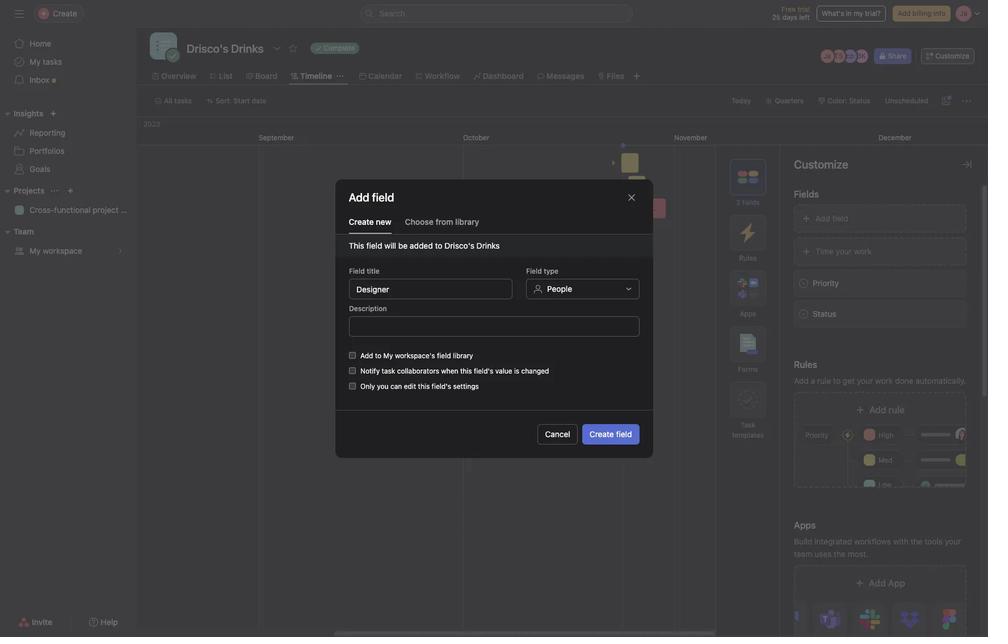 Task type: describe. For each thing, give the bounding box(es) containing it.
add for add billing info
[[898, 9, 911, 18]]

only
[[360, 382, 375, 390]]

info
[[934, 9, 946, 18]]

1 horizontal spatial to
[[435, 240, 443, 250]]

files
[[607, 71, 625, 81]]

project
[[93, 205, 119, 215]]

notify
[[360, 367, 380, 375]]

Notify task collaborators when this field's value is changed checkbox
[[349, 367, 356, 374]]

share button
[[874, 48, 912, 64]]

field for create
[[616, 429, 632, 439]]

add rule
[[870, 405, 905, 415]]

0 vertical spatial apps
[[740, 309, 757, 318]]

portfolios link
[[7, 142, 129, 160]]

with
[[894, 537, 909, 546]]

choose from library
[[405, 217, 479, 226]]

trial?
[[866, 9, 881, 18]]

show subtasks for task brainstorm california cola flavors image
[[610, 160, 617, 166]]

my
[[854, 9, 864, 18]]

0 vertical spatial rule
[[818, 376, 832, 386]]

time your work button
[[794, 237, 967, 266]]

create field button
[[583, 424, 640, 444]]

be
[[399, 240, 408, 250]]

calendar
[[369, 71, 402, 81]]

when
[[441, 367, 458, 375]]

a
[[811, 376, 815, 386]]

1 vertical spatial apps
[[794, 520, 816, 530]]

messages
[[547, 71, 585, 81]]

this
[[349, 240, 364, 250]]

inbox link
[[7, 71, 129, 89]]

insights button
[[0, 107, 43, 120]]

1 horizontal spatial your
[[857, 376, 874, 386]]

functional
[[54, 205, 91, 215]]

cancel button
[[538, 424, 578, 444]]

field for this
[[367, 240, 382, 250]]

team button
[[0, 225, 34, 238]]

search button
[[360, 5, 633, 23]]

field's for settings
[[432, 382, 451, 390]]

title
[[367, 267, 379, 275]]

field's for value
[[474, 367, 493, 375]]

choose
[[405, 217, 434, 226]]

only you can edit this field's settings
[[360, 382, 479, 390]]

fields
[[794, 189, 819, 199]]

2 fields
[[737, 198, 760, 207]]

free trial 25 days left
[[773, 5, 810, 22]]

app
[[889, 578, 906, 588]]

changed
[[521, 367, 549, 375]]

ts
[[835, 52, 843, 60]]

time
[[816, 246, 834, 256]]

work inside time your work button
[[855, 246, 872, 256]]

fields
[[743, 198, 760, 207]]

my workspace
[[30, 246, 82, 256]]

my tasks
[[30, 57, 62, 66]]

library inside tab list
[[456, 217, 479, 226]]

tasks
[[43, 57, 62, 66]]

your inside build integrated workflows with the tools your team uses the most.
[[945, 537, 961, 546]]

add a rule to get your work done automatically.
[[794, 376, 967, 386]]

list
[[219, 71, 233, 81]]

1 vertical spatial rule
[[889, 405, 905, 415]]

can
[[390, 382, 402, 390]]

people button
[[526, 279, 640, 299]]

0 horizontal spatial customize
[[794, 158, 849, 171]]

what's in my trial? button
[[817, 6, 886, 22]]

cross-functional project plan
[[30, 205, 136, 215]]

add for add app
[[869, 578, 886, 588]]

today button
[[727, 93, 757, 109]]

cross-
[[30, 205, 54, 215]]

list image
[[157, 39, 170, 53]]

med
[[879, 456, 893, 464]]

goals
[[30, 164, 50, 174]]

reporting
[[30, 128, 65, 137]]

in
[[847, 9, 852, 18]]

free
[[782, 5, 796, 14]]

portfolios
[[30, 146, 65, 156]]

templates
[[733, 431, 764, 440]]

invite button
[[11, 612, 60, 633]]

2
[[737, 198, 741, 207]]

from
[[436, 217, 453, 226]]

collaborators
[[397, 367, 439, 375]]

Add to My workspace's field library checkbox
[[349, 352, 356, 359]]

will
[[385, 240, 396, 250]]

create for create new
[[349, 217, 374, 226]]

add field
[[816, 214, 849, 223]]

uses
[[815, 549, 832, 559]]

insights
[[14, 108, 43, 118]]

add billing info
[[898, 9, 946, 18]]

projects
[[14, 186, 45, 195]]

share
[[888, 52, 907, 60]]

reporting link
[[7, 124, 129, 142]]

workflow link
[[416, 70, 460, 82]]

add field
[[349, 191, 394, 204]]

hide sidebar image
[[15, 9, 24, 18]]

dashboard
[[483, 71, 524, 81]]

projects element
[[0, 181, 136, 221]]

close details image
[[963, 160, 972, 169]]

add for add field
[[816, 214, 831, 223]]

value
[[495, 367, 512, 375]]

2 horizontal spatial to
[[834, 376, 841, 386]]

field title
[[349, 267, 379, 275]]

november
[[675, 133, 708, 142]]

dashboard link
[[474, 70, 524, 82]]



Task type: vqa. For each thing, say whether or not it's contained in the screenshot.
track to the right
no



Task type: locate. For each thing, give the bounding box(es) containing it.
0 horizontal spatial create
[[349, 217, 374, 226]]

what's
[[822, 9, 845, 18]]

library inside create new tab panel
[[453, 351, 473, 360]]

cross-functional project plan link
[[7, 201, 136, 219]]

0 vertical spatial this
[[460, 367, 472, 375]]

customize inside dropdown button
[[936, 52, 970, 60]]

my
[[30, 57, 41, 66], [30, 246, 41, 256], [383, 351, 393, 360]]

1 vertical spatial the
[[834, 549, 846, 559]]

1 vertical spatial my
[[30, 246, 41, 256]]

trial
[[798, 5, 810, 14]]

list link
[[210, 70, 233, 82]]

workflow
[[425, 71, 460, 81]]

1 horizontal spatial this
[[460, 367, 472, 375]]

library right from
[[456, 217, 479, 226]]

board
[[255, 71, 278, 81]]

december
[[879, 133, 912, 142]]

0 horizontal spatial the
[[834, 549, 846, 559]]

add to my workspace's field library
[[360, 351, 473, 360]]

field left type
[[526, 267, 542, 275]]

add to starred image
[[288, 44, 297, 53]]

0 horizontal spatial your
[[836, 246, 852, 256]]

1 vertical spatial library
[[453, 351, 473, 360]]

search list box
[[360, 5, 633, 23]]

insights element
[[0, 103, 136, 181]]

to right "added"
[[435, 240, 443, 250]]

create right 'cancel'
[[590, 429, 614, 439]]

1 vertical spatial create
[[590, 429, 614, 439]]

0 vertical spatial to
[[435, 240, 443, 250]]

1 vertical spatial priority
[[806, 431, 829, 440]]

add app
[[869, 578, 906, 588]]

0 vertical spatial the
[[911, 537, 923, 546]]

my tasks link
[[7, 53, 129, 71]]

0 vertical spatial my
[[30, 57, 41, 66]]

customize down info
[[936, 52, 970, 60]]

1 vertical spatial to
[[375, 351, 381, 360]]

field inside button
[[616, 429, 632, 439]]

the right the with
[[911, 537, 923, 546]]

apps up build
[[794, 520, 816, 530]]

to
[[435, 240, 443, 250], [375, 351, 381, 360], [834, 376, 841, 386]]

0 vertical spatial library
[[456, 217, 479, 226]]

close this dialog image
[[627, 193, 636, 202]]

my inside the teams element
[[30, 246, 41, 256]]

priority up status
[[813, 278, 839, 288]]

0 horizontal spatial field
[[349, 267, 365, 275]]

library up 'notify task collaborators when this field's value is changed'
[[453, 351, 473, 360]]

team
[[14, 227, 34, 236]]

search
[[380, 9, 405, 18]]

priority down a
[[806, 431, 829, 440]]

my for my workspace
[[30, 246, 41, 256]]

left
[[800, 13, 810, 22]]

1 vertical spatial rules
[[794, 359, 818, 370]]

None text field
[[184, 38, 267, 58], [349, 316, 640, 336], [184, 38, 267, 58], [349, 316, 640, 336]]

add field button
[[794, 204, 967, 233]]

timeline
[[300, 71, 332, 81]]

1 horizontal spatial field
[[526, 267, 542, 275]]

your inside button
[[836, 246, 852, 256]]

my for my tasks
[[30, 57, 41, 66]]

rules up a
[[794, 359, 818, 370]]

1 vertical spatial this
[[418, 382, 430, 390]]

home link
[[7, 35, 129, 53]]

tools
[[925, 537, 943, 546]]

field for field type
[[526, 267, 542, 275]]

1 horizontal spatial apps
[[794, 520, 816, 530]]

drisco's
[[445, 240, 475, 250]]

done
[[896, 376, 914, 386]]

1 horizontal spatial customize
[[936, 52, 970, 60]]

create
[[349, 217, 374, 226], [590, 429, 614, 439]]

add up the high
[[870, 405, 887, 415]]

workspace
[[43, 246, 82, 256]]

most.
[[848, 549, 869, 559]]

invite
[[32, 617, 52, 627]]

add for add to my workspace's field library
[[360, 351, 373, 360]]

Designer, Accountable, Referred by… text field
[[349, 279, 512, 299]]

tab list
[[335, 215, 653, 234]]

create field
[[590, 429, 632, 439]]

notify task collaborators when this field's value is changed
[[360, 367, 549, 375]]

field for add
[[833, 214, 849, 223]]

Only you can edit this field's settings checkbox
[[349, 382, 356, 389]]

0 vertical spatial work
[[855, 246, 872, 256]]

automatically.
[[916, 376, 967, 386]]

co
[[847, 52, 854, 60]]

0 vertical spatial field's
[[474, 367, 493, 375]]

build
[[794, 537, 813, 546]]

rule up the high
[[889, 405, 905, 415]]

add inside create new tab panel
[[360, 351, 373, 360]]

tab list containing create new
[[335, 215, 653, 234]]

my inside create new tab panel
[[383, 351, 393, 360]]

field's
[[474, 367, 493, 375], [432, 382, 451, 390]]

0 vertical spatial rules
[[740, 254, 757, 262]]

rules down 2 fields
[[740, 254, 757, 262]]

status
[[813, 309, 837, 319]]

1 horizontal spatial the
[[911, 537, 923, 546]]

edit
[[404, 382, 416, 390]]

plan
[[121, 205, 136, 215]]

customize button
[[922, 48, 975, 64]]

my up task
[[383, 351, 393, 360]]

your right get
[[857, 376, 874, 386]]

is
[[514, 367, 519, 375]]

1 horizontal spatial field's
[[474, 367, 493, 375]]

work down the 'add field' button at the top of the page
[[855, 246, 872, 256]]

1 vertical spatial customize
[[794, 158, 849, 171]]

task
[[741, 421, 756, 429]]

1 horizontal spatial rules
[[794, 359, 818, 370]]

team
[[794, 549, 813, 559]]

august
[[48, 133, 70, 142]]

people
[[547, 284, 572, 293]]

field
[[833, 214, 849, 223], [367, 240, 382, 250], [437, 351, 451, 360], [616, 429, 632, 439]]

task
[[382, 367, 395, 375]]

0 horizontal spatial work
[[855, 246, 872, 256]]

add right add to my workspace's field library checkbox
[[360, 351, 373, 360]]

2 vertical spatial to
[[834, 376, 841, 386]]

apps up forms
[[740, 309, 757, 318]]

add billing info button
[[893, 6, 951, 22]]

add app button
[[790, 565, 972, 637]]

1 vertical spatial your
[[857, 376, 874, 386]]

0 horizontal spatial rules
[[740, 254, 757, 262]]

timeline link
[[291, 70, 332, 82]]

1 horizontal spatial rule
[[889, 405, 905, 415]]

0 horizontal spatial to
[[375, 351, 381, 360]]

add down fields
[[816, 214, 831, 223]]

field inside button
[[833, 214, 849, 223]]

add left billing
[[898, 9, 911, 18]]

rule
[[818, 376, 832, 386], [889, 405, 905, 415]]

type
[[544, 267, 558, 275]]

my down team
[[30, 246, 41, 256]]

time your work
[[816, 246, 872, 256]]

task templates
[[733, 421, 764, 440]]

apps
[[740, 309, 757, 318], [794, 520, 816, 530]]

this field will be added to drisco's drinks
[[349, 240, 500, 250]]

field's left the value
[[474, 367, 493, 375]]

1 vertical spatial field's
[[432, 382, 451, 390]]

workspace's
[[395, 351, 435, 360]]

customize
[[936, 52, 970, 60], [794, 158, 849, 171]]

create new
[[349, 217, 392, 226]]

inbox
[[30, 75, 49, 85]]

new
[[376, 217, 392, 226]]

overview
[[161, 71, 196, 81]]

messages link
[[538, 70, 585, 82]]

to left get
[[834, 376, 841, 386]]

0 horizontal spatial this
[[418, 382, 430, 390]]

0 vertical spatial create
[[349, 217, 374, 226]]

0 vertical spatial your
[[836, 246, 852, 256]]

create new tab panel
[[335, 234, 653, 458]]

calendar link
[[359, 70, 402, 82]]

my inside the global element
[[30, 57, 41, 66]]

1 horizontal spatial create
[[590, 429, 614, 439]]

this right edit
[[418, 382, 430, 390]]

create for create field
[[590, 429, 614, 439]]

your right tools
[[945, 537, 961, 546]]

create left new
[[349, 217, 374, 226]]

add for add a rule to get your work done automatically.
[[794, 376, 809, 386]]

1 vertical spatial work
[[876, 376, 893, 386]]

integrated
[[815, 537, 852, 546]]

my workspace link
[[7, 242, 129, 260]]

board link
[[246, 70, 278, 82]]

global element
[[0, 28, 136, 96]]

2 vertical spatial your
[[945, 537, 961, 546]]

0 vertical spatial customize
[[936, 52, 970, 60]]

2 field from the left
[[526, 267, 542, 275]]

get
[[843, 376, 855, 386]]

add field dialog
[[335, 179, 653, 458]]

add
[[898, 9, 911, 18], [816, 214, 831, 223], [360, 351, 373, 360], [794, 376, 809, 386], [870, 405, 887, 415], [869, 578, 886, 588]]

to up the notify
[[375, 351, 381, 360]]

2 horizontal spatial your
[[945, 537, 961, 546]]

drinks
[[477, 240, 500, 250]]

low
[[879, 480, 892, 489]]

add left app on the right bottom
[[869, 578, 886, 588]]

field left the title
[[349, 267, 365, 275]]

field for field title
[[349, 267, 365, 275]]

settings
[[453, 382, 479, 390]]

your right time
[[836, 246, 852, 256]]

work left done
[[876, 376, 893, 386]]

rule right a
[[818, 376, 832, 386]]

0 horizontal spatial rule
[[818, 376, 832, 386]]

this for when
[[460, 367, 472, 375]]

2 vertical spatial my
[[383, 351, 393, 360]]

your
[[836, 246, 852, 256], [857, 376, 874, 386], [945, 537, 961, 546]]

0 vertical spatial priority
[[813, 278, 839, 288]]

days
[[783, 13, 798, 22]]

create inside button
[[590, 429, 614, 439]]

customize up fields
[[794, 158, 849, 171]]

0 horizontal spatial apps
[[740, 309, 757, 318]]

the down the integrated
[[834, 549, 846, 559]]

add left a
[[794, 376, 809, 386]]

my left 'tasks'
[[30, 57, 41, 66]]

add for add rule
[[870, 405, 887, 415]]

ja
[[824, 52, 831, 60]]

this for edit
[[418, 382, 430, 390]]

field's down when
[[432, 382, 451, 390]]

work
[[855, 246, 872, 256], [876, 376, 893, 386]]

teams element
[[0, 221, 136, 262]]

1 field from the left
[[349, 267, 365, 275]]

this up settings
[[460, 367, 472, 375]]

field type
[[526, 267, 558, 275]]

home
[[30, 39, 51, 48]]

0 horizontal spatial field's
[[432, 382, 451, 390]]

1 horizontal spatial work
[[876, 376, 893, 386]]



